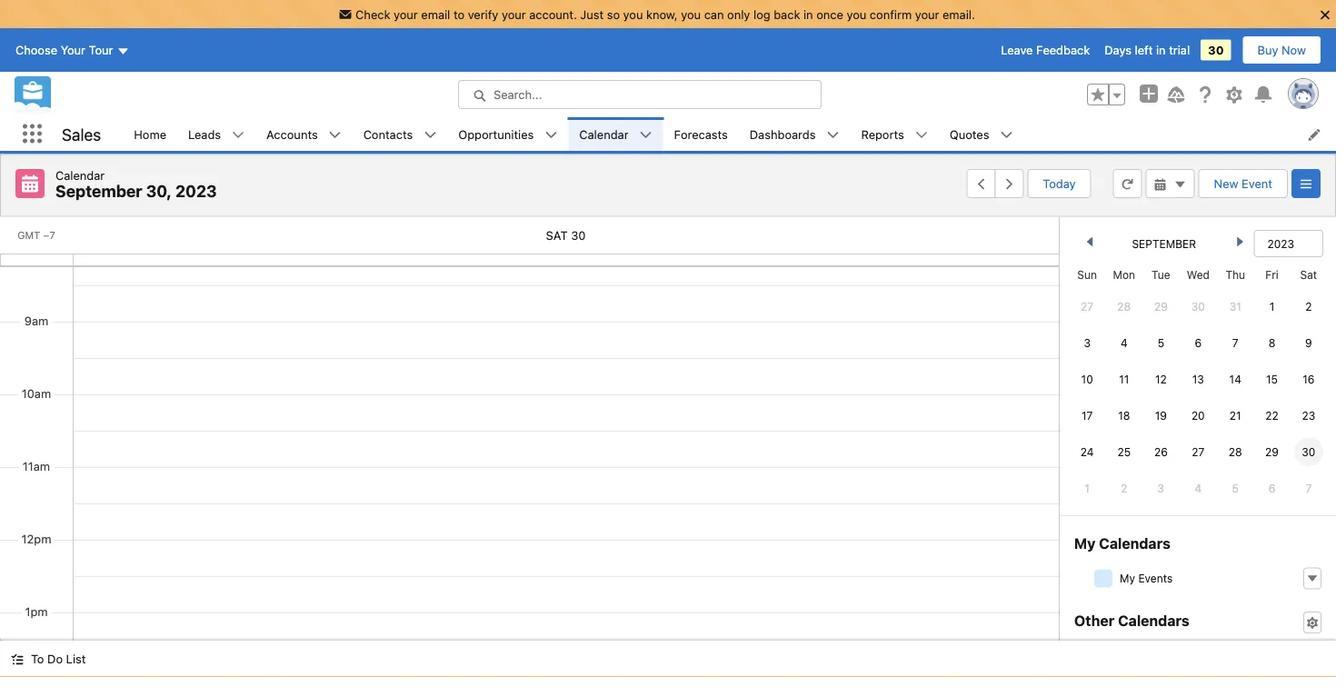 Task type: describe. For each thing, give the bounding box(es) containing it.
12pm
[[21, 532, 51, 546]]

1 horizontal spatial 29
[[1266, 446, 1280, 458]]

quotes list item
[[939, 117, 1025, 151]]

0 horizontal spatial in
[[804, 7, 814, 21]]

leads link
[[177, 117, 232, 151]]

log
[[754, 7, 771, 21]]

back
[[774, 7, 801, 21]]

1 vertical spatial 4
[[1195, 482, 1202, 495]]

wed
[[1187, 268, 1210, 281]]

home
[[134, 127, 166, 141]]

verify
[[468, 7, 499, 21]]

0 vertical spatial 2
[[1306, 300, 1313, 313]]

buy now
[[1258, 43, 1307, 57]]

0 horizontal spatial 1
[[1085, 482, 1090, 495]]

1 horizontal spatial 6
[[1269, 482, 1276, 495]]

home link
[[123, 117, 177, 151]]

0 horizontal spatial 29
[[1155, 300, 1168, 313]]

1 vertical spatial 28
[[1229, 446, 1243, 458]]

quotes link
[[939, 117, 1001, 151]]

30,
[[146, 181, 172, 201]]

sun
[[1078, 268, 1098, 281]]

18
[[1119, 409, 1131, 422]]

15
[[1267, 373, 1279, 386]]

text default image inside quotes list item
[[1001, 129, 1014, 141]]

17
[[1082, 409, 1094, 422]]

once
[[817, 7, 844, 21]]

list
[[66, 653, 86, 666]]

email
[[421, 7, 451, 21]]

my calendars
[[1075, 535, 1171, 552]]

days left in trial
[[1105, 43, 1191, 57]]

list containing home
[[123, 117, 1337, 151]]

text default image inside accounts list item
[[329, 129, 342, 141]]

16
[[1303, 373, 1316, 386]]

now
[[1282, 43, 1307, 57]]

accounts list item
[[256, 117, 353, 151]]

21
[[1230, 409, 1242, 422]]

trial
[[1170, 43, 1191, 57]]

leave feedback
[[1002, 43, 1091, 57]]

forecasts link
[[664, 117, 739, 151]]

0 horizontal spatial 28
[[1118, 300, 1132, 313]]

opportunities
[[459, 127, 534, 141]]

dashboards link
[[739, 117, 827, 151]]

account.
[[530, 7, 577, 21]]

13
[[1193, 373, 1205, 386]]

0 vertical spatial 3
[[1084, 337, 1091, 349]]

buy now button
[[1243, 36, 1322, 65]]

my for my calendars
[[1075, 535, 1096, 552]]

calendar link
[[569, 117, 640, 151]]

contacts
[[363, 127, 413, 141]]

calendar for calendar september 30, 2023
[[55, 168, 105, 182]]

12
[[1156, 373, 1168, 386]]

reports list item
[[851, 117, 939, 151]]

31
[[1230, 300, 1242, 313]]

2 you from the left
[[681, 7, 701, 21]]

contacts list item
[[353, 117, 448, 151]]

10am
[[22, 387, 51, 401]]

24
[[1081, 446, 1095, 458]]

so
[[607, 7, 620, 21]]

leads list item
[[177, 117, 256, 151]]

1 vertical spatial september
[[1133, 237, 1197, 250]]

8
[[1269, 337, 1276, 349]]

events
[[1139, 572, 1173, 585]]

1pm
[[25, 605, 48, 619]]

calendars for my calendars
[[1100, 535, 1171, 552]]

text default image inside leads list item
[[232, 129, 245, 141]]

can
[[705, 7, 724, 21]]

confirm
[[870, 7, 912, 21]]

1 your from the left
[[394, 7, 418, 21]]

1 horizontal spatial 27
[[1193, 446, 1205, 458]]

other calendars
[[1075, 612, 1190, 629]]

tue
[[1152, 268, 1171, 281]]

calendar september 30, 2023
[[55, 168, 217, 201]]

do
[[47, 653, 63, 666]]

30 cell
[[1291, 434, 1328, 470]]

sat for sat
[[1301, 268, 1318, 281]]

other
[[1075, 612, 1115, 629]]

19
[[1156, 409, 1168, 422]]

1 vertical spatial 2
[[1121, 482, 1128, 495]]

reports link
[[851, 117, 916, 151]]

sales
[[62, 124, 101, 144]]

new event button
[[1199, 169, 1289, 198]]

0 vertical spatial 5
[[1158, 337, 1165, 349]]

feedback
[[1037, 43, 1091, 57]]

1 horizontal spatial 1
[[1270, 300, 1275, 313]]

to
[[454, 7, 465, 21]]

dashboards list item
[[739, 117, 851, 151]]

opportunities link
[[448, 117, 545, 151]]

26
[[1155, 446, 1168, 458]]

30 inside cell
[[1303, 446, 1316, 458]]

days
[[1105, 43, 1132, 57]]

22
[[1266, 409, 1279, 422]]

to
[[31, 653, 44, 666]]

0 vertical spatial 6
[[1195, 337, 1202, 349]]

11
[[1120, 373, 1130, 386]]

left
[[1136, 43, 1154, 57]]



Task type: vqa. For each thing, say whether or not it's contained in the screenshot.
the Bookmarked link
no



Task type: locate. For each thing, give the bounding box(es) containing it.
calendar list item
[[569, 117, 664, 151]]

my right hide items icon
[[1120, 572, 1136, 585]]

you right once
[[847, 7, 867, 21]]

1 vertical spatial 7
[[1306, 482, 1313, 495]]

1 horizontal spatial my
[[1120, 572, 1136, 585]]

contacts link
[[353, 117, 424, 151]]

my for my events
[[1120, 572, 1136, 585]]

0 vertical spatial september
[[55, 181, 142, 201]]

accounts
[[267, 127, 318, 141]]

choose your tour button
[[15, 36, 131, 65]]

1 vertical spatial my
[[1120, 572, 1136, 585]]

1 horizontal spatial 28
[[1229, 446, 1243, 458]]

reports
[[862, 127, 905, 141]]

today
[[1044, 177, 1076, 191]]

to do list
[[31, 653, 86, 666]]

my up hide items icon
[[1075, 535, 1096, 552]]

2 horizontal spatial your
[[916, 7, 940, 21]]

6 down 22
[[1269, 482, 1276, 495]]

0 horizontal spatial 5
[[1158, 337, 1165, 349]]

choose
[[15, 43, 57, 57]]

1 you from the left
[[624, 7, 643, 21]]

text default image inside reports list item
[[916, 129, 928, 141]]

9am
[[24, 314, 48, 328]]

5 up 12
[[1158, 337, 1165, 349]]

0 horizontal spatial your
[[394, 7, 418, 21]]

1 down 24
[[1085, 482, 1090, 495]]

quotes
[[950, 127, 990, 141]]

6 up 13
[[1195, 337, 1202, 349]]

0 vertical spatial in
[[804, 7, 814, 21]]

calendar for calendar
[[580, 127, 629, 141]]

you right so
[[624, 7, 643, 21]]

0 horizontal spatial september
[[55, 181, 142, 201]]

calendars up 'my events'
[[1100, 535, 1171, 552]]

4 up 11
[[1121, 337, 1128, 349]]

your left email
[[394, 7, 418, 21]]

in right left
[[1157, 43, 1167, 57]]

new
[[1215, 177, 1239, 191]]

calendars
[[1100, 535, 1171, 552], [1119, 612, 1190, 629]]

mon
[[1114, 268, 1136, 281]]

7 up the 14
[[1233, 337, 1239, 349]]

only
[[728, 7, 751, 21]]

you left can
[[681, 7, 701, 21]]

thu
[[1226, 268, 1246, 281]]

0 vertical spatial sat
[[546, 229, 568, 242]]

6
[[1195, 337, 1202, 349], [1269, 482, 1276, 495]]

0 horizontal spatial 4
[[1121, 337, 1128, 349]]

3 your from the left
[[916, 7, 940, 21]]

25
[[1118, 446, 1131, 458]]

2
[[1306, 300, 1313, 313], [1121, 482, 1128, 495]]

28 down 21
[[1229, 446, 1243, 458]]

0 vertical spatial 28
[[1118, 300, 1132, 313]]

3 you from the left
[[847, 7, 867, 21]]

event
[[1242, 177, 1273, 191]]

1 horizontal spatial 5
[[1233, 482, 1240, 495]]

1 horizontal spatial in
[[1157, 43, 1167, 57]]

1 horizontal spatial group
[[1088, 84, 1126, 106]]

2 horizontal spatial you
[[847, 7, 867, 21]]

1 vertical spatial group
[[967, 169, 1024, 198]]

1 horizontal spatial september
[[1133, 237, 1197, 250]]

opportunities list item
[[448, 117, 569, 151]]

email.
[[943, 7, 976, 21]]

your right verify
[[502, 7, 526, 21]]

1
[[1270, 300, 1275, 313], [1085, 482, 1090, 495]]

0 horizontal spatial 2
[[1121, 482, 1128, 495]]

1 horizontal spatial 4
[[1195, 482, 1202, 495]]

1 vertical spatial 1
[[1085, 482, 1090, 495]]

30
[[1209, 43, 1225, 57], [571, 229, 586, 242], [1192, 300, 1206, 313], [1303, 446, 1316, 458]]

1 down fri on the top right of page
[[1270, 300, 1275, 313]]

check your email to verify your account. just so you know, you can only log back in once you confirm your email.
[[356, 7, 976, 21]]

text default image
[[329, 129, 342, 141], [916, 129, 928, 141], [1175, 178, 1187, 191], [1307, 617, 1320, 630]]

23
[[1303, 409, 1316, 422]]

4 down '20'
[[1195, 482, 1202, 495]]

1 horizontal spatial calendar
[[580, 127, 629, 141]]

1 vertical spatial 6
[[1269, 482, 1276, 495]]

1 horizontal spatial you
[[681, 7, 701, 21]]

14
[[1230, 373, 1242, 386]]

0 vertical spatial calendar
[[580, 127, 629, 141]]

27 down the sun
[[1081, 300, 1094, 313]]

1 vertical spatial in
[[1157, 43, 1167, 57]]

27 down '20'
[[1193, 446, 1205, 458]]

dashboards
[[750, 127, 816, 141]]

in
[[804, 7, 814, 21], [1157, 43, 1167, 57]]

just
[[581, 7, 604, 21]]

1 horizontal spatial 7
[[1306, 482, 1313, 495]]

know,
[[647, 7, 678, 21]]

to do list button
[[0, 641, 97, 678]]

your left email. at top
[[916, 7, 940, 21]]

sat for sat 30
[[546, 229, 568, 242]]

your
[[394, 7, 418, 21], [502, 7, 526, 21], [916, 7, 940, 21]]

your
[[61, 43, 86, 57]]

28
[[1118, 300, 1132, 313], [1229, 446, 1243, 458]]

1 vertical spatial 29
[[1266, 446, 1280, 458]]

0 vertical spatial 4
[[1121, 337, 1128, 349]]

september
[[55, 181, 142, 201], [1133, 237, 1197, 250]]

0 vertical spatial calendars
[[1100, 535, 1171, 552]]

grid
[[1070, 261, 1328, 507]]

28 down mon
[[1118, 300, 1132, 313]]

1 vertical spatial 5
[[1233, 482, 1240, 495]]

group down days
[[1088, 84, 1126, 106]]

choose your tour
[[15, 43, 113, 57]]

sat 30
[[546, 229, 586, 242]]

1 horizontal spatial sat
[[1301, 268, 1318, 281]]

today button
[[1028, 169, 1092, 198]]

3 down 26
[[1158, 482, 1165, 495]]

calendar inside "list item"
[[580, 127, 629, 141]]

leave
[[1002, 43, 1034, 57]]

29 down tue on the top right of page
[[1155, 300, 1168, 313]]

list
[[123, 117, 1337, 151]]

september inside calendar september 30, 2023
[[55, 181, 142, 201]]

leave feedback link
[[1002, 43, 1091, 57]]

2023
[[176, 181, 217, 201]]

0 vertical spatial 27
[[1081, 300, 1094, 313]]

new event
[[1215, 177, 1273, 191]]

you
[[624, 7, 643, 21], [681, 7, 701, 21], [847, 7, 867, 21]]

0 horizontal spatial calendar
[[55, 168, 105, 182]]

0 vertical spatial 29
[[1155, 300, 1168, 313]]

1 vertical spatial calendars
[[1119, 612, 1190, 629]]

gmt −7
[[18, 230, 55, 241]]

september up tue on the top right of page
[[1133, 237, 1197, 250]]

20
[[1192, 409, 1206, 422]]

september down sales
[[55, 181, 142, 201]]

tour
[[89, 43, 113, 57]]

1 horizontal spatial 2
[[1306, 300, 1313, 313]]

calendar inside calendar september 30, 2023
[[55, 168, 105, 182]]

forecasts
[[674, 127, 728, 141]]

accounts link
[[256, 117, 329, 151]]

text default image inside to do list button
[[11, 653, 24, 666]]

1 horizontal spatial your
[[502, 7, 526, 21]]

5
[[1158, 337, 1165, 349], [1233, 482, 1240, 495]]

0 vertical spatial group
[[1088, 84, 1126, 106]]

1 vertical spatial 27
[[1193, 446, 1205, 458]]

in right the back on the right of page
[[804, 7, 814, 21]]

0 horizontal spatial my
[[1075, 535, 1096, 552]]

10
[[1082, 373, 1094, 386]]

0 horizontal spatial group
[[967, 169, 1024, 198]]

0 horizontal spatial 6
[[1195, 337, 1202, 349]]

1 vertical spatial calendar
[[55, 168, 105, 182]]

0 vertical spatial 1
[[1270, 300, 1275, 313]]

29 down 22
[[1266, 446, 1280, 458]]

11am
[[23, 460, 50, 473]]

search...
[[494, 88, 542, 101]]

3
[[1084, 337, 1091, 349], [1158, 482, 1165, 495]]

2 up 9
[[1306, 300, 1313, 313]]

search... button
[[458, 80, 822, 109]]

2 your from the left
[[502, 7, 526, 21]]

gmt
[[18, 230, 40, 241]]

4
[[1121, 337, 1128, 349], [1195, 482, 1202, 495]]

group down quotes list item
[[967, 169, 1024, 198]]

calendar down search... button
[[580, 127, 629, 141]]

1 horizontal spatial 3
[[1158, 482, 1165, 495]]

calendar down sales
[[55, 168, 105, 182]]

0 horizontal spatial you
[[624, 7, 643, 21]]

grid containing sun
[[1070, 261, 1328, 507]]

calendars down events
[[1119, 612, 1190, 629]]

7 down '30' cell at the bottom
[[1306, 482, 1313, 495]]

9
[[1306, 337, 1313, 349]]

0 horizontal spatial 7
[[1233, 337, 1239, 349]]

0 horizontal spatial 27
[[1081, 300, 1094, 313]]

7
[[1233, 337, 1239, 349], [1306, 482, 1313, 495]]

0 horizontal spatial 3
[[1084, 337, 1091, 349]]

calendars for other calendars
[[1119, 612, 1190, 629]]

buy
[[1258, 43, 1279, 57]]

3 up 10
[[1084, 337, 1091, 349]]

group
[[1088, 84, 1126, 106], [967, 169, 1024, 198]]

sat
[[546, 229, 568, 242], [1301, 268, 1318, 281]]

check
[[356, 7, 391, 21]]

0 vertical spatial my
[[1075, 535, 1096, 552]]

2 down 25 in the bottom of the page
[[1121, 482, 1128, 495]]

1 vertical spatial sat
[[1301, 268, 1318, 281]]

5 down 21
[[1233, 482, 1240, 495]]

fri
[[1266, 268, 1279, 281]]

0 horizontal spatial sat
[[546, 229, 568, 242]]

hide items image
[[1095, 570, 1113, 588]]

my
[[1075, 535, 1096, 552], [1120, 572, 1136, 585]]

0 vertical spatial 7
[[1233, 337, 1239, 349]]

1 vertical spatial 3
[[1158, 482, 1165, 495]]

my events
[[1120, 572, 1173, 585]]

text default image
[[232, 129, 245, 141], [1001, 129, 1014, 141], [1155, 178, 1167, 191], [1307, 573, 1320, 585], [11, 653, 24, 666]]

−7
[[43, 230, 55, 241]]



